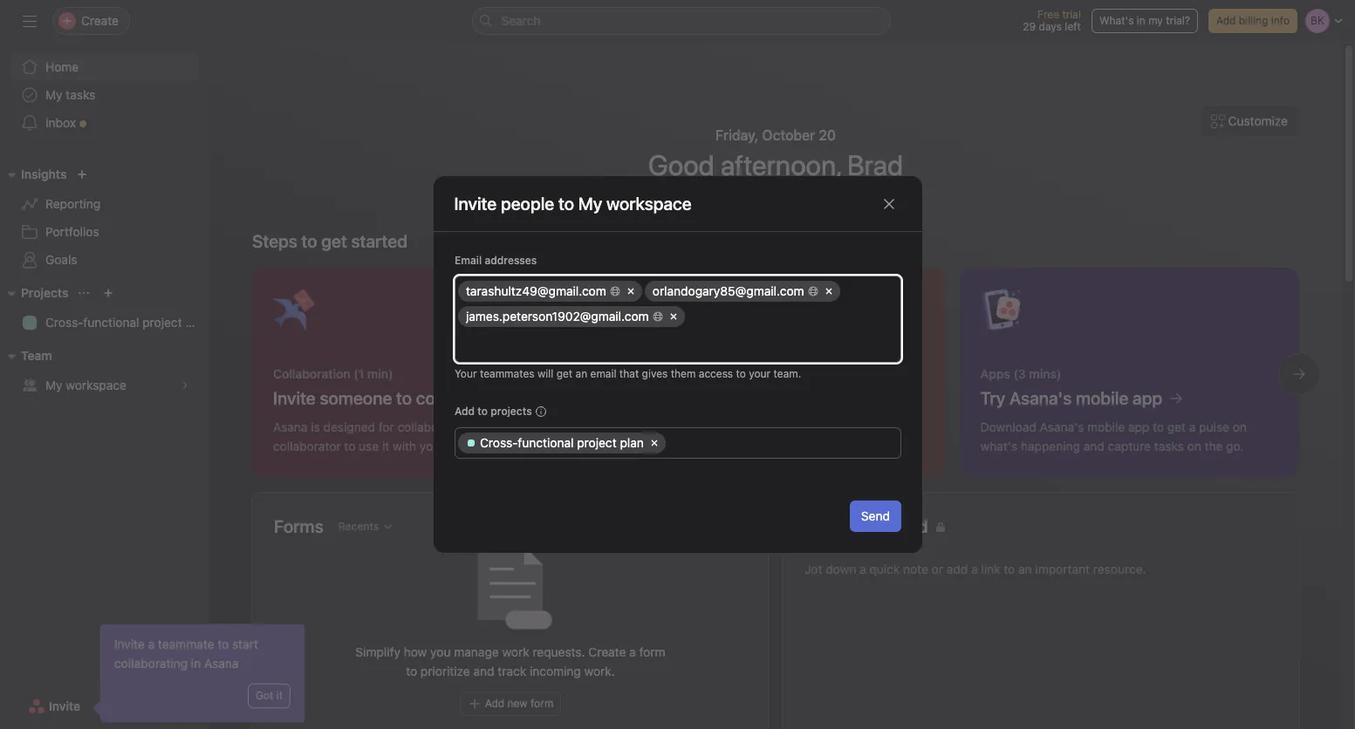Task type: locate. For each thing, give the bounding box(es) containing it.
global element
[[0, 43, 209, 147]]

add for add billing info
[[1217, 14, 1236, 27]]

it
[[276, 689, 283, 703]]

james.peterson1902@gmail.com
[[466, 309, 649, 324]]

what's in my trial? button
[[1092, 9, 1198, 33]]

add for add new form
[[485, 697, 505, 710]]

insights element
[[0, 159, 209, 278]]

add
[[1217, 14, 1236, 27], [454, 405, 474, 418], [485, 697, 505, 710]]

invite inside invite a teammate to start collaborating in asana got it
[[114, 637, 145, 652]]

20
[[819, 127, 836, 143]]

project inside 'cross-functional project plan' link
[[142, 315, 182, 330]]

cross-
[[45, 315, 83, 330], [480, 435, 517, 450]]

1 my from the top
[[45, 87, 62, 102]]

info
[[1271, 14, 1290, 27]]

0 horizontal spatial cross-
[[45, 315, 83, 330]]

in left the 'my'
[[1137, 14, 1146, 27]]

friday,
[[716, 127, 759, 143]]

private notepad
[[805, 517, 928, 537]]

1 horizontal spatial form
[[639, 645, 666, 660]]

functional inside projects element
[[83, 315, 139, 330]]

to left level
[[803, 220, 814, 235]]

my
[[1149, 14, 1163, 27]]

1 horizontal spatial add
[[485, 697, 505, 710]]

1 vertical spatial functional
[[517, 435, 573, 450]]

goals
[[45, 252, 77, 267]]

form inside button
[[531, 697, 554, 710]]

1 vertical spatial plan
[[620, 435, 643, 450]]

0 vertical spatial functional
[[83, 315, 139, 330]]

my tasks
[[45, 87, 95, 102]]

cross- down projects
[[45, 315, 83, 330]]

2 my from the top
[[45, 378, 62, 393]]

1 vertical spatial form
[[531, 697, 554, 710]]

a right create
[[629, 645, 636, 660]]

to up the asana
[[218, 637, 229, 652]]

1 vertical spatial cross-functional project plan
[[480, 435, 643, 450]]

add to projects
[[454, 405, 532, 418]]

add left new
[[485, 697, 505, 710]]

simplify
[[356, 645, 401, 660]]

row
[[458, 281, 898, 332]]

2 vertical spatial add
[[485, 697, 505, 710]]

0 vertical spatial cross-functional project plan
[[45, 315, 209, 330]]

up
[[846, 220, 861, 235]]

0 vertical spatial form
[[639, 645, 666, 660]]

0 horizontal spatial add
[[454, 405, 474, 418]]

add inside "button"
[[1217, 14, 1236, 27]]

free trial 29 days left
[[1023, 8, 1081, 33]]

invite inside dialog
[[454, 193, 497, 213]]

form right new
[[531, 697, 554, 710]]

plan inside cell
[[620, 435, 643, 450]]

my workspace link
[[10, 372, 199, 400]]

my
[[45, 87, 62, 102], [45, 378, 62, 393]]

plan
[[185, 315, 209, 330], [620, 435, 643, 450]]

invite button
[[17, 691, 92, 723]]

teammate
[[158, 637, 214, 652]]

requests.
[[533, 645, 585, 660]]

cross- down add to projects in the bottom left of the page
[[480, 435, 517, 450]]

add billing info button
[[1209, 9, 1298, 33]]

1 vertical spatial project
[[577, 435, 616, 450]]

a inside invite a teammate to start collaborating in asana got it
[[148, 637, 155, 652]]

invite a teammate to start collaborating in asana got it
[[114, 637, 283, 703]]

beginner
[[695, 220, 753, 236]]

notepad
[[863, 517, 928, 537]]

form right create
[[639, 645, 666, 660]]

steps to get started
[[252, 231, 408, 251]]

send
[[861, 509, 890, 524]]

to inside invite a teammate to start collaborating in asana got it
[[218, 637, 229, 652]]

row containing tarashultz49@gmail.com
[[458, 281, 898, 332]]

tarashultz49@gmail.com
[[466, 284, 606, 298]]

0 horizontal spatial cross-functional project plan
[[45, 315, 209, 330]]

1 vertical spatial cross-
[[480, 435, 517, 450]]

1 horizontal spatial plan
[[620, 435, 643, 450]]

1 vertical spatial my
[[45, 378, 62, 393]]

1 vertical spatial add
[[454, 405, 474, 418]]

an
[[575, 367, 587, 381]]

0 horizontal spatial functional
[[83, 315, 139, 330]]

in down teammate
[[191, 656, 201, 671]]

2 horizontal spatial invite
[[454, 193, 497, 213]]

0 horizontal spatial invite
[[49, 699, 80, 714]]

0 vertical spatial project
[[142, 315, 182, 330]]

add left billing
[[1217, 14, 1236, 27]]

1 horizontal spatial invite
[[114, 637, 145, 652]]

1 vertical spatial in
[[191, 656, 201, 671]]

in inside button
[[1137, 14, 1146, 27]]

good
[[648, 148, 715, 182]]

how
[[404, 645, 427, 660]]

send button
[[850, 501, 901, 532]]

cross-functional project plan down more information "icon"
[[480, 435, 643, 450]]

forms
[[274, 517, 324, 537]]

projects
[[21, 285, 68, 300]]

free
[[1038, 8, 1059, 21]]

my left tasks at the left top of the page
[[45, 87, 62, 102]]

steps
[[252, 231, 297, 251]]

0 vertical spatial plan
[[185, 315, 209, 330]]

0 horizontal spatial project
[[142, 315, 182, 330]]

a
[[148, 637, 155, 652], [629, 645, 636, 660]]

my inside "link"
[[45, 378, 62, 393]]

0 vertical spatial invite
[[454, 193, 497, 213]]

1 horizontal spatial project
[[577, 435, 616, 450]]

projects
[[490, 405, 532, 418]]

1 horizontal spatial cross-
[[480, 435, 517, 450]]

0 vertical spatial in
[[1137, 14, 1146, 27]]

close this dialog image
[[882, 197, 896, 211]]

2 horizontal spatial add
[[1217, 14, 1236, 27]]

0 vertical spatial my
[[45, 87, 62, 102]]

cell
[[687, 306, 707, 327]]

0 horizontal spatial form
[[531, 697, 554, 710]]

beginner 3 more to level up
[[695, 220, 861, 236]]

invite people to my workspace
[[454, 193, 692, 213]]

add down your
[[454, 405, 474, 418]]

0 vertical spatial cross-
[[45, 315, 83, 330]]

2 vertical spatial invite
[[49, 699, 80, 714]]

project
[[142, 315, 182, 330], [577, 435, 616, 450]]

brad
[[847, 148, 903, 182]]

functional inside cell
[[517, 435, 573, 450]]

orlandogary85@gmail.com
[[652, 284, 804, 298]]

functional
[[83, 315, 139, 330], [517, 435, 573, 450]]

invite a teammate to start collaborating in asana tooltip
[[95, 625, 305, 723]]

my inside the global element
[[45, 87, 62, 102]]

goals link
[[10, 246, 199, 274]]

insights
[[21, 167, 67, 182]]

to down 'how'
[[406, 664, 417, 679]]

project up 'teams' element
[[142, 315, 182, 330]]

teams element
[[0, 340, 209, 403]]

cross-functional project plan inside cell
[[480, 435, 643, 450]]

your teammates will get an email that gives them access to your team.
[[454, 367, 801, 381]]

in inside invite a teammate to start collaborating in asana got it
[[191, 656, 201, 671]]

1 horizontal spatial a
[[629, 645, 636, 660]]

people
[[501, 193, 554, 213]]

0 horizontal spatial plan
[[185, 315, 209, 330]]

my down "team"
[[45, 378, 62, 393]]

that
[[619, 367, 639, 381]]

add billing info
[[1217, 14, 1290, 27]]

reporting link
[[10, 190, 199, 218]]

cross-functional project plan row
[[458, 433, 898, 458]]

start
[[232, 637, 258, 652]]

1 horizontal spatial cross-functional project plan
[[480, 435, 643, 450]]

customize
[[1228, 113, 1288, 128]]

a up collaborating
[[148, 637, 155, 652]]

1 vertical spatial invite
[[114, 637, 145, 652]]

incoming
[[530, 664, 581, 679]]

form inside simplify how you manage work requests. create a form to prioritize and track incoming work.
[[639, 645, 666, 660]]

0 vertical spatial add
[[1217, 14, 1236, 27]]

cross-functional project plan up 'teams' element
[[45, 315, 209, 330]]

0 horizontal spatial a
[[148, 637, 155, 652]]

1 horizontal spatial functional
[[517, 435, 573, 450]]

friday, october 20 good afternoon, brad
[[648, 127, 903, 182]]

manage
[[454, 645, 499, 660]]

functional up 'teams' element
[[83, 315, 139, 330]]

level
[[817, 220, 843, 235]]

add inside button
[[485, 697, 505, 710]]

work.
[[584, 664, 615, 679]]

add inside invite people to my workspace dialog
[[454, 405, 474, 418]]

to right "people"
[[558, 193, 574, 213]]

project down email
[[577, 435, 616, 450]]

0 horizontal spatial in
[[191, 656, 201, 671]]

your
[[454, 367, 477, 381]]

cross-functional project plan
[[45, 315, 209, 330], [480, 435, 643, 450]]

functional down more information "icon"
[[517, 435, 573, 450]]

1 horizontal spatial in
[[1137, 14, 1146, 27]]



Task type: vqa. For each thing, say whether or not it's contained in the screenshot.
Thu
no



Task type: describe. For each thing, give the bounding box(es) containing it.
add for add to projects
[[454, 405, 474, 418]]

home link
[[10, 53, 199, 81]]

hide sidebar image
[[23, 14, 37, 28]]

billing
[[1239, 14, 1269, 27]]

invite inside "button"
[[49, 699, 80, 714]]

to inside beginner 3 more to level up
[[803, 220, 814, 235]]

days
[[1039, 20, 1062, 33]]

my workspace
[[45, 378, 126, 393]]

orlandogary85@gmail.com cell
[[644, 281, 840, 302]]

to inside simplify how you manage work requests. create a form to prioritize and track incoming work.
[[406, 664, 417, 679]]

reporting
[[45, 196, 100, 211]]

search
[[501, 13, 541, 28]]

get
[[556, 367, 572, 381]]

search list box
[[472, 7, 891, 35]]

create
[[589, 645, 626, 660]]

inbox
[[45, 115, 76, 130]]

customize button
[[1200, 106, 1299, 137]]

your
[[749, 367, 770, 381]]

track
[[498, 664, 526, 679]]

more
[[771, 220, 799, 235]]

teammates
[[479, 367, 534, 381]]

invite for a
[[114, 637, 145, 652]]

cross-functional project plan inside projects element
[[45, 315, 209, 330]]

cell inside row
[[687, 306, 707, 327]]

to left the projects
[[477, 405, 487, 418]]

plan inside projects element
[[185, 315, 209, 330]]

addresses
[[484, 254, 536, 267]]

email
[[454, 254, 481, 267]]

portfolios link
[[10, 218, 199, 246]]

asana
[[204, 656, 239, 671]]

inbox link
[[10, 109, 199, 137]]

work
[[502, 645, 529, 660]]

a inside simplify how you manage work requests. create a form to prioritize and track incoming work.
[[629, 645, 636, 660]]

to right steps
[[302, 231, 317, 251]]

my for my workspace
[[45, 378, 62, 393]]

email addresses
[[454, 254, 536, 267]]

left
[[1065, 20, 1081, 33]]

got it button
[[248, 684, 291, 709]]

my tasks link
[[10, 81, 199, 109]]

cross- inside cell
[[480, 435, 517, 450]]

project inside cross-functional project plan cell
[[577, 435, 616, 450]]

james.peterson1902@gmail.com cell
[[458, 306, 684, 327]]

my for my tasks
[[45, 87, 62, 102]]

my workspace
[[578, 193, 692, 213]]

tasks
[[66, 87, 95, 102]]

3
[[760, 220, 767, 235]]

you
[[430, 645, 451, 660]]

email
[[590, 367, 616, 381]]

projects element
[[0, 278, 209, 340]]

home
[[45, 59, 79, 74]]

collaborating
[[114, 656, 188, 671]]

october
[[762, 127, 815, 143]]

team
[[21, 348, 52, 363]]

29
[[1023, 20, 1036, 33]]

more information image
[[535, 407, 546, 417]]

workspace
[[66, 378, 126, 393]]

invite for people
[[454, 193, 497, 213]]

portfolios
[[45, 224, 99, 239]]

new
[[507, 697, 528, 710]]

afternoon,
[[721, 148, 841, 182]]

to left your
[[736, 367, 746, 381]]

insights button
[[0, 164, 67, 185]]

will
[[537, 367, 553, 381]]

tarashultz49@gmail.com cell
[[458, 281, 642, 302]]

scroll card carousel right image
[[1293, 367, 1306, 381]]

add new form
[[485, 697, 554, 710]]

cross-functional project plan link
[[10, 309, 209, 337]]

get started
[[321, 231, 408, 251]]

projects button
[[0, 283, 68, 304]]

invite people to my workspace dialog
[[433, 176, 922, 553]]

access
[[698, 367, 733, 381]]

gives
[[642, 367, 667, 381]]

prioritize
[[421, 664, 470, 679]]

search button
[[472, 7, 891, 35]]

them
[[670, 367, 695, 381]]

team button
[[0, 346, 52, 367]]

trial
[[1062, 8, 1081, 21]]

what's in my trial?
[[1100, 14, 1190, 27]]

cross-functional project plan cell
[[458, 433, 665, 454]]

private
[[805, 517, 859, 537]]

trial?
[[1166, 14, 1190, 27]]

cross- inside projects element
[[45, 315, 83, 330]]

got
[[256, 689, 273, 703]]

team.
[[773, 367, 801, 381]]

what's
[[1100, 14, 1134, 27]]



